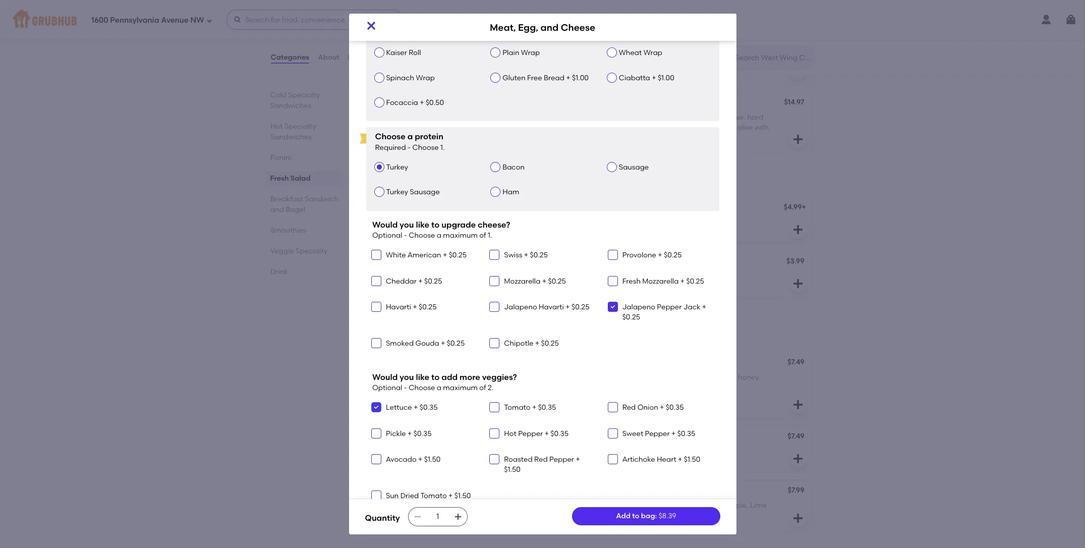 Task type: vqa. For each thing, say whether or not it's contained in the screenshot.
Specialty to the top
yes



Task type: describe. For each thing, give the bounding box(es) containing it.
to for upgrade
[[432, 220, 440, 229]]

of inside the would you like to upgrade cheese? optional - choose a maximum of 1.
[[480, 231, 486, 240]]

hot for hot specialty sandwiches
[[270, 122, 283, 131]]

pickle
[[386, 429, 406, 438]]

banana,
[[631, 501, 660, 510]]

+ inside roasted red pepper + $1.50
[[576, 455, 580, 464]]

1. inside the would you like to upgrade cheese? optional - choose a maximum of 1.
[[488, 231, 492, 240]]

detox
[[622, 487, 643, 496]]

2 vertical spatial sausage
[[444, 272, 474, 281]]

drink
[[270, 268, 288, 276]]

svg image for red onion
[[610, 405, 616, 411]]

svg image for pickle
[[374, 430, 380, 436]]

vinaigrette
[[407, 133, 445, 142]]

specialty for veggie specialty
[[296, 247, 327, 255]]

a inside the would you like to upgrade cheese? optional - choose a maximum of 1.
[[437, 231, 442, 240]]

sandwiches for cold
[[270, 101, 312, 110]]

1 vertical spatial egg,
[[395, 258, 410, 266]]

juice, right the input item quantity number field
[[466, 501, 484, 510]]

cheese, inside feta cheese, hard boiled egg, tomato, red pepper, cucumber, kalamata olive, with romaine lettuce, balsamic vinaigrette dressing.
[[390, 113, 417, 122]]

havarti + $0.25
[[386, 303, 437, 311]]

$8.39
[[659, 512, 677, 520]]

reviews button
[[348, 39, 377, 76]]

add for add whey protein for an additional charge.
[[365, 332, 378, 339]]

squeeze
[[393, 487, 422, 496]]

0 vertical spatial meat, egg, and cheese
[[490, 21, 596, 33]]

fresh mozzarella + $0.25
[[623, 277, 705, 286]]

cold specialty sandwiches tab
[[270, 90, 341, 111]]

croissant + $0.50
[[503, 24, 561, 32]]

1 vertical spatial meat, egg, and cheese
[[373, 258, 453, 266]]

salad inside tab
[[291, 174, 311, 183]]

$0.35 up roasted red pepper + $1.50
[[551, 429, 569, 438]]

add to bag: $8.39
[[616, 512, 677, 520]]

to for add
[[432, 372, 440, 382]]

bagel inside breakfast sandwich and bagel
[[286, 205, 305, 214]]

breast,
[[652, 113, 676, 122]]

dressing. inside 'grilled chicken breast, bacon, blue cheese, hard boiled ege. avocado, tomato, kalamata olive with romain lettuce, blue cheese dressing.'
[[696, 133, 726, 142]]

$4.99
[[784, 203, 802, 211]]

swiss
[[504, 251, 523, 260]]

would for would you like to add more veggies?
[[373, 372, 398, 382]]

croutons,
[[373, 49, 405, 58]]

avocado
[[386, 455, 417, 464]]

romaine inside shredded parmesan, house croutons, with romaine lettuce, caesar dressing.
[[423, 49, 452, 58]]

pennsylvania
[[110, 15, 159, 25]]

peanutbutter,
[[423, 373, 470, 382]]

plain wrap
[[503, 49, 540, 57]]

svg image for smoked gouda
[[374, 340, 380, 346]]

boiled inside feta cheese, hard boiled egg, tomato, red pepper, cucumber, kalamata olive, with romaine lettuce, balsamic vinaigrette dressing.
[[436, 113, 458, 122]]

specialty for hot specialty sandwiches
[[284, 122, 316, 131]]

cheese, inside 'grilled chicken breast, bacon, blue cheese, hard boiled ege. avocado, tomato, kalamata olive with romain lettuce, blue cheese dressing.'
[[720, 113, 746, 122]]

salad for parmesan,
[[400, 25, 421, 33]]

like for upgrade
[[416, 220, 430, 229]]

turkey for turkey
[[386, 163, 408, 172]]

white
[[386, 251, 406, 260]]

hard inside feta cheese, hard boiled egg, tomato, red pepper, cucumber, kalamata olive, with romaine lettuce, balsamic vinaigrette dressing.
[[418, 113, 435, 122]]

smoothies for strawberries, orange juice, low fat yogurt, honey.
[[414, 433, 450, 442]]

blueberries, banana, apple juice, honey.
[[599, 447, 735, 456]]

$1.50 up strawberry, banana, apple juice, honey. on the left of page
[[455, 491, 471, 500]]

choose down vinaigrette on the top left of the page
[[413, 143, 439, 152]]

ice
[[704, 512, 714, 520]]

red onion + $0.35
[[623, 404, 684, 412]]

egg for egg
[[373, 204, 387, 212]]

would for would you like to upgrade cheese?
[[373, 220, 398, 229]]

quantity
[[365, 514, 400, 523]]

cheese?
[[478, 220, 511, 229]]

svg image for chipotle
[[492, 340, 498, 346]]

1 horizontal spatial meat,
[[490, 21, 516, 33]]

protein for a
[[415, 132, 444, 141]]

1 mozzarella from the left
[[504, 277, 541, 286]]

strawberries,
[[373, 447, 418, 456]]

would you like to add more veggies? optional - choose a maximum of 2.
[[373, 372, 517, 392]]

chipotle
[[504, 339, 534, 348]]

caesar inside shredded parmesan, house croutons, with romaine lettuce, caesar dressing.
[[373, 59, 398, 68]]

bag:
[[642, 512, 657, 520]]

more
[[460, 372, 481, 382]]

Input item quantity number field
[[427, 508, 449, 526]]

greek
[[373, 99, 394, 107]]

wrap for wheat wrap
[[644, 49, 663, 57]]

croissant
[[503, 24, 536, 32]]

smoothies for blueberries, banana, apple juice, honey.
[[637, 433, 674, 442]]

panini tab
[[270, 152, 341, 163]]

choose up "required"
[[375, 132, 406, 141]]

jack
[[684, 303, 701, 311]]

sausage.
[[508, 272, 540, 281]]

onion
[[638, 404, 659, 412]]

olive,
[[447, 123, 465, 132]]

breakfast sandwich and bagel inside tab
[[270, 195, 338, 214]]

tomato, inside 'grilled chicken breast, bacon, blue cheese, hard boiled ege. avocado, tomato, kalamata olive with romain lettuce, blue cheese dressing.'
[[673, 123, 700, 132]]

apple,
[[727, 501, 749, 510]]

svg image for white american
[[374, 252, 380, 258]]

smoothies tab
[[270, 225, 341, 236]]

$0.35 right "onion"
[[666, 404, 684, 412]]

breakfast inside tab
[[270, 195, 303, 203]]

2 bagel with cream cheese from the top
[[599, 272, 689, 281]]

specialty for cold specialty sandwiches
[[288, 91, 320, 99]]

sandwiches for hot
[[270, 133, 312, 141]]

svg image for meat, egg, and cheese
[[365, 20, 377, 32]]

feta
[[373, 113, 389, 122]]

0 vertical spatial cream
[[638, 258, 662, 266]]

0 horizontal spatial blue
[[653, 133, 668, 142]]

0 vertical spatial sandwich
[[420, 173, 472, 186]]

green
[[599, 487, 621, 496]]

cucumber, inside feta cheese, hard boiled egg, tomato, red pepper, cucumber, kalamata olive, with romaine lettuce, balsamic vinaigrette dressing.
[[373, 123, 410, 132]]

free
[[528, 74, 542, 82]]

1 horizontal spatial egg,
[[518, 21, 539, 33]]

sweet
[[623, 429, 644, 438]]

jalapeno havarti + $0.25
[[504, 303, 590, 311]]

0 vertical spatial sausage
[[619, 163, 649, 172]]

ham
[[503, 188, 520, 197]]

apple for daily squeeze smoothies
[[445, 501, 465, 510]]

lettuce + $0.35
[[386, 404, 438, 412]]

juice, inside spinach, banana, celery, cucumber, apple, lime juice, low fat yogurt, crushed ice
[[599, 512, 617, 520]]

low
[[619, 512, 633, 520]]

yogurt, for strawberries, orange juice, low fat yogurt, honey.
[[491, 447, 515, 456]]

panini
[[270, 153, 291, 162]]

house
[[447, 39, 468, 47]]

fresh for fresh mozzarella + $0.25
[[623, 277, 641, 286]]

0 horizontal spatial meat,
[[373, 258, 393, 266]]

plain
[[503, 49, 520, 57]]

$1.50 right heart
[[684, 455, 701, 464]]

romain
[[599, 133, 624, 142]]

honey. for two bananas, peanutbutter, low fat yogurt, honey.
[[399, 383, 421, 392]]

add for add to bag: $8.39
[[616, 512, 631, 520]]

egg,
[[459, 113, 475, 122]]

with inside 'grilled chicken breast, bacon, blue cheese, hard boiled ege. avocado, tomato, kalamata olive with romain lettuce, blue cheese dressing.'
[[755, 123, 770, 132]]

sandwich inside breakfast sandwich and bagel
[[305, 195, 338, 203]]

turkey,
[[419, 272, 443, 281]]

strawberry,
[[373, 501, 412, 510]]

svg image for swiss
[[492, 252, 498, 258]]

juice, right orange
[[446, 447, 464, 456]]

feta cheese, hard boiled egg, tomato, red pepper, cucumber, kalamata olive, with romaine lettuce, balsamic vinaigrette dressing.
[[373, 113, 545, 142]]

shredded
[[373, 39, 407, 47]]

red
[[505, 113, 517, 122]]

strawberries, orange juice, low fat yogurt, honey.
[[373, 447, 539, 456]]

$1.50 inside roasted red pepper + $1.50
[[504, 466, 521, 474]]

breakfast sandwich and bagel tab
[[270, 194, 341, 215]]

ciabatta
[[619, 74, 651, 82]]

juice, right heart
[[693, 447, 711, 456]]

hard inside 'grilled chicken breast, bacon, blue cheese, hard boiled ege. avocado, tomato, kalamata olive with romain lettuce, blue cheese dressing.'
[[748, 113, 764, 122]]

- inside choose a protein required - choose 1.
[[408, 143, 411, 152]]

roasted red pepper + $1.50
[[504, 455, 580, 474]]

spinach, banana, celery, cucumber, apple, lime juice, low fat yogurt, crushed ice
[[599, 501, 767, 520]]

svg image for avocado
[[374, 456, 380, 462]]

0 vertical spatial breakfast
[[365, 173, 417, 186]]

olive
[[738, 123, 753, 132]]

of inside would you like to add more veggies? optional - choose a maximum of 2.
[[480, 384, 486, 392]]

greek salad
[[373, 99, 416, 107]]

add whey protein for an additional charge.
[[365, 332, 491, 339]]

green detox
[[599, 487, 643, 496]]

egg for egg and cheese
[[599, 204, 613, 212]]

$14.97
[[785, 98, 805, 106]]

pepper for sweet
[[645, 429, 670, 438]]

2 havarti from the left
[[539, 303, 564, 311]]

with inside tomato, carrot, cucumber, with romaine lettuce, balsamic vinaigrette.
[[692, 39, 707, 47]]

caesar salad
[[373, 25, 421, 33]]

1 $1.00 from the left
[[572, 74, 589, 82]]

spinach
[[386, 74, 415, 82]]

fat for blueberries,
[[702, 373, 711, 382]]

bacon,
[[394, 272, 418, 281]]

like for add
[[416, 372, 430, 382]]

bananas,
[[389, 373, 421, 382]]

pepper for jalapeno
[[657, 303, 682, 311]]

roll
[[409, 49, 421, 57]]

parmesan,
[[409, 39, 445, 47]]

svg image for jalapeno pepper jack
[[610, 304, 616, 310]]

fresh salad tab
[[270, 173, 341, 184]]

two bananas, peanutbutter, low fat yogurt, honey. button
[[367, 352, 585, 418]]

tomato, carrot, cucumber, with romaine lettuce, balsamic vinaigrette. button
[[593, 18, 811, 84]]

salad for cheese,
[[396, 99, 416, 107]]

kalamata inside 'grilled chicken breast, bacon, blue cheese, hard boiled ege. avocado, tomato, kalamata olive with romain lettuce, blue cheese dressing.'
[[702, 123, 736, 132]]

svg image for sweet pepper
[[610, 430, 616, 436]]

$0.35 down two bananas, peanutbutter, low fat yogurt, honey.
[[420, 404, 438, 412]]

1 vertical spatial sausage
[[410, 188, 440, 197]]

veggie
[[270, 247, 294, 255]]

grilled chicken breast, bacon, blue cheese, hard boiled ege. avocado, tomato, kalamata olive with romain lettuce, blue cheese dressing.
[[599, 113, 770, 142]]

heart
[[657, 455, 677, 464]]

blue
[[599, 433, 615, 442]]

$0.35 up blueberries, banana, apple juice, honey.
[[678, 429, 696, 438]]

two bananas, peanutbutter, low fat yogurt, honey.
[[373, 373, 495, 392]]

svg image for jalapeno havarti
[[492, 304, 498, 310]]

$7.49 for strawberries, orange juice, low fat yogurt, honey.
[[562, 432, 579, 441]]

a inside choose a protein required - choose 1.
[[408, 132, 413, 141]]

categories
[[271, 53, 310, 62]]

gluten
[[503, 74, 526, 82]]



Task type: locate. For each thing, give the bounding box(es) containing it.
1 vertical spatial of
[[480, 384, 486, 392]]

lettuce, up search west wing cafe - penn ave search box
[[739, 39, 764, 47]]

avocado,
[[639, 123, 671, 132]]

2 egg from the left
[[599, 204, 613, 212]]

low inside two bananas, peanutbutter, low fat yogurt, honey.
[[472, 373, 483, 382]]

hot down cold in the top left of the page
[[270, 122, 283, 131]]

protein down focaccia + $0.50
[[415, 132, 444, 141]]

banana, for blueberries,
[[641, 447, 670, 456]]

1 vertical spatial tomato,
[[673, 123, 700, 132]]

with inside shredded parmesan, house croutons, with romaine lettuce, caesar dressing.
[[407, 49, 421, 58]]

fat right blueberries,
[[702, 373, 711, 382]]

1 vertical spatial romaine
[[423, 49, 452, 58]]

jalapeno inside the jalapeno pepper jack + $0.25
[[623, 303, 656, 311]]

2 would from the top
[[373, 372, 398, 382]]

$7.49
[[788, 358, 805, 366], [562, 432, 579, 441], [788, 432, 805, 441], [562, 486, 579, 495]]

0 vertical spatial optional
[[373, 231, 403, 240]]

maximum down more
[[443, 384, 478, 392]]

1 vertical spatial bagel with cream cheese
[[599, 272, 689, 281]]

sandwiches down cold in the top left of the page
[[270, 101, 312, 110]]

1 jalapeno from the left
[[504, 303, 537, 311]]

1 of from the top
[[480, 231, 486, 240]]

would inside the would you like to upgrade cheese? optional - choose a maximum of 1.
[[373, 220, 398, 229]]

1 horizontal spatial red
[[623, 404, 636, 412]]

choose inside the would you like to upgrade cheese? optional - choose a maximum of 1.
[[409, 231, 435, 240]]

ciabatta + $1.00
[[619, 74, 675, 82]]

sandwich down the fresh salad tab
[[305, 195, 338, 203]]

artichoke heart + $1.50
[[623, 455, 701, 464]]

0 vertical spatial red
[[623, 404, 636, 412]]

you inside the would you like to upgrade cheese? optional - choose a maximum of 1.
[[400, 220, 414, 229]]

1 horizontal spatial $1.00
[[658, 74, 675, 82]]

hard up olive
[[748, 113, 764, 122]]

0 vertical spatial add
[[365, 332, 378, 339]]

a
[[408, 132, 413, 141], [437, 231, 442, 240], [437, 384, 442, 392]]

protein inside choose a protein required - choose 1.
[[415, 132, 444, 141]]

wrap for plain wrap
[[521, 49, 540, 57]]

1 vertical spatial 1.
[[488, 231, 492, 240]]

juice, down spinach,
[[599, 512, 617, 520]]

jalapeno down mozzarella + $0.25
[[504, 303, 537, 311]]

egg
[[373, 204, 387, 212], [599, 204, 613, 212]]

fresh inside tab
[[270, 174, 289, 183]]

fresh for fresh salad
[[270, 174, 289, 183]]

1 vertical spatial to
[[432, 372, 440, 382]]

svg image for roasted red pepper
[[492, 456, 498, 462]]

fat
[[485, 373, 495, 382], [702, 373, 711, 382], [479, 447, 489, 456]]

optional inside would you like to add more veggies? optional - choose a maximum of 2.
[[373, 384, 403, 392]]

kaiser
[[386, 49, 407, 57]]

1600
[[91, 15, 108, 25]]

0 vertical spatial 1.
[[441, 143, 445, 152]]

2 like from the top
[[416, 372, 430, 382]]

svg image for lettuce
[[374, 405, 380, 411]]

banana, right one
[[616, 373, 645, 382]]

1 optional from the top
[[373, 231, 403, 240]]

additional
[[437, 332, 467, 339]]

1 horizontal spatial meat, egg, and cheese
[[490, 21, 596, 33]]

lettuce, down house
[[453, 49, 479, 58]]

2 mozzarella from the left
[[643, 277, 679, 286]]

2 maximum from the top
[[443, 384, 478, 392]]

choose down the bananas,
[[409, 384, 435, 392]]

1 vertical spatial red
[[535, 455, 548, 464]]

turkey for turkey sausage
[[386, 188, 408, 197]]

pepper inside the jalapeno pepper jack + $0.25
[[657, 303, 682, 311]]

2 kalamata from the left
[[702, 123, 736, 132]]

1 horizontal spatial breakfast sandwich and bagel
[[365, 173, 529, 186]]

pepper down tomato + $0.35
[[519, 429, 543, 438]]

like
[[416, 220, 430, 229], [416, 372, 430, 382]]

shredded parmesan, house croutons, with romaine lettuce, caesar dressing.
[[373, 39, 479, 68]]

jalapeno down fresh mozzarella + $0.25
[[623, 303, 656, 311]]

- right "required"
[[408, 143, 411, 152]]

wrap down shredded parmesan, house croutons, with romaine lettuce, caesar dressing.
[[416, 74, 435, 82]]

2 jalapeno from the left
[[623, 303, 656, 311]]

cold specialty sandwiches
[[270, 91, 320, 110]]

artichoke
[[623, 455, 656, 464]]

hot inside the 'hot specialty sandwiches'
[[270, 122, 283, 131]]

salad down the panini tab
[[291, 174, 311, 183]]

dressing. down roll
[[400, 59, 431, 68]]

1 horizontal spatial hard
[[748, 113, 764, 122]]

2 you from the top
[[400, 372, 414, 382]]

moon
[[616, 433, 636, 442]]

tomato, inside feta cheese, hard boiled egg, tomato, red pepper, cucumber, kalamata olive, with romaine lettuce, balsamic vinaigrette dressing.
[[476, 113, 504, 122]]

sandwiches inside cold specialty sandwiches
[[270, 101, 312, 110]]

veggie specialty tab
[[270, 246, 341, 256]]

cream
[[638, 258, 662, 266], [637, 272, 661, 281]]

2 vertical spatial turkey
[[485, 272, 507, 281]]

specialty down cold specialty sandwiches
[[284, 122, 316, 131]]

1 you from the top
[[400, 220, 414, 229]]

0 vertical spatial tomato
[[504, 404, 531, 412]]

sandwiches inside the 'hot specialty sandwiches'
[[270, 133, 312, 141]]

1 vertical spatial specialty
[[284, 122, 316, 131]]

honey. inside two bananas, peanutbutter, low fat yogurt, honey.
[[399, 383, 421, 392]]

about button
[[318, 39, 340, 76]]

yogurt, for one banana, blueberries, low fat yogurt, honey.
[[713, 373, 737, 382]]

blue down avocado,
[[653, 133, 668, 142]]

strawberry, banana, apple juice, honey.
[[373, 501, 508, 510]]

havarti down mozzarella + $0.25
[[539, 303, 564, 311]]

1 havarti from the left
[[386, 303, 411, 311]]

romaine inside feta cheese, hard boiled egg, tomato, red pepper, cucumber, kalamata olive, with romaine lettuce, balsamic vinaigrette dressing.
[[483, 123, 511, 132]]

1 would from the top
[[373, 220, 398, 229]]

cheese
[[561, 21, 596, 33], [630, 204, 656, 212], [427, 258, 453, 266], [663, 258, 689, 266], [663, 272, 689, 281]]

0 vertical spatial turkey
[[386, 163, 408, 172]]

spinach,
[[599, 501, 629, 510]]

1 vertical spatial would
[[373, 372, 398, 382]]

tomato up strawberry, banana, apple juice, honey. on the left of page
[[421, 491, 447, 500]]

turkey
[[386, 163, 408, 172], [386, 188, 408, 197], [485, 272, 507, 281]]

nw
[[190, 15, 204, 25]]

banana,
[[616, 373, 645, 382], [641, 447, 670, 456], [414, 501, 443, 510]]

smoothies up strawberry, banana, apple juice, honey. on the left of page
[[424, 487, 460, 496]]

1 vertical spatial boiled
[[599, 123, 621, 132]]

$1.00 down vinaigrette.
[[658, 74, 675, 82]]

svg image for provolone
[[610, 252, 616, 258]]

0 horizontal spatial sausage
[[410, 188, 440, 197]]

0 horizontal spatial cucumber,
[[373, 123, 410, 132]]

- down the bananas,
[[404, 384, 407, 392]]

1 vertical spatial cream
[[637, 272, 661, 281]]

2 horizontal spatial dressing.
[[696, 133, 726, 142]]

0 vertical spatial would
[[373, 220, 398, 229]]

meat, egg, and cheese
[[490, 21, 596, 33], [373, 258, 453, 266]]

1 vertical spatial salad
[[396, 99, 416, 107]]

bacon
[[503, 163, 525, 172]]

cold
[[270, 91, 287, 99]]

0 horizontal spatial breakfast
[[270, 195, 303, 203]]

1 vertical spatial $0.50
[[426, 98, 444, 107]]

add
[[442, 372, 458, 382]]

lettuce, inside shredded parmesan, house croutons, with romaine lettuce, caesar dressing.
[[453, 49, 479, 58]]

you for would you like to upgrade cheese?
[[400, 220, 414, 229]]

lettuce, inside feta cheese, hard boiled egg, tomato, red pepper, cucumber, kalamata olive, with romaine lettuce, balsamic vinaigrette dressing.
[[513, 123, 539, 132]]

a down peanutbutter,
[[437, 384, 442, 392]]

low for peanutbutter,
[[472, 373, 483, 382]]

wrap for spinach wrap
[[416, 74, 435, 82]]

0 vertical spatial maximum
[[443, 231, 478, 240]]

1 horizontal spatial cucumber,
[[654, 39, 691, 47]]

a up the white american + $0.25
[[437, 231, 442, 240]]

1 maximum from the top
[[443, 231, 478, 240]]

to inside would you like to add more veggies? optional - choose a maximum of 2.
[[432, 372, 440, 382]]

1 vertical spatial turkey
[[386, 188, 408, 197]]

low right blueberries,
[[688, 373, 700, 382]]

$0.50
[[543, 24, 561, 32], [426, 98, 444, 107]]

to
[[432, 220, 440, 229], [432, 372, 440, 382], [633, 512, 640, 520]]

hard down focaccia + $0.50
[[418, 113, 435, 122]]

2 caesar from the top
[[373, 59, 398, 68]]

specialty inside the 'hot specialty sandwiches'
[[284, 122, 316, 131]]

balsamic
[[373, 133, 405, 142]]

hot for hot pepper + $0.35
[[504, 429, 517, 438]]

of left 2. in the bottom of the page
[[480, 384, 486, 392]]

fresh down panini
[[270, 174, 289, 183]]

happy day smoothies
[[373, 433, 450, 442]]

meat, up ham,
[[373, 258, 393, 266]]

$7.49 for strawberry, banana, apple juice, honey.
[[562, 486, 579, 495]]

apple down sweet pepper + $0.35
[[672, 447, 692, 456]]

0 vertical spatial breakfast sandwich and bagel
[[365, 173, 529, 186]]

drink tab
[[270, 267, 341, 277]]

apple down sun dried tomato + $1.50
[[445, 501, 465, 510]]

- up "white"
[[404, 231, 407, 240]]

egg, up "plain wrap" on the left of the page
[[518, 21, 539, 33]]

fat for peanutbutter,
[[485, 373, 495, 382]]

mozzarella + $0.25
[[504, 277, 566, 286]]

you inside would you like to add more veggies? optional - choose a maximum of 2.
[[400, 372, 414, 382]]

low right orange
[[466, 447, 478, 456]]

cheddar + $0.25
[[386, 277, 442, 286]]

specialty inside cold specialty sandwiches
[[288, 91, 320, 99]]

2 cheese, from the left
[[720, 113, 746, 122]]

like inside would you like to add more veggies? optional - choose a maximum of 2.
[[416, 372, 430, 382]]

1. inside choose a protein required - choose 1.
[[441, 143, 445, 152]]

0 horizontal spatial meat, egg, and cheese
[[373, 258, 453, 266]]

two
[[373, 373, 387, 382]]

blue right bacon,
[[703, 113, 718, 122]]

to left add
[[432, 372, 440, 382]]

$0.25 inside the jalapeno pepper jack + $0.25
[[623, 313, 641, 322]]

fat inside two bananas, peanutbutter, low fat yogurt, honey.
[[485, 373, 495, 382]]

like inside the would you like to upgrade cheese? optional - choose a maximum of 1.
[[416, 220, 430, 229]]

optional up "white"
[[373, 231, 403, 240]]

svg image for hot pepper
[[492, 430, 498, 436]]

maximum inside the would you like to upgrade cheese? optional - choose a maximum of 1.
[[443, 231, 478, 240]]

day
[[398, 433, 412, 442]]

to left bag:
[[633, 512, 640, 520]]

school day smoothies image
[[510, 352, 585, 418]]

1 horizontal spatial dressing.
[[446, 133, 477, 142]]

0 horizontal spatial mozzarella
[[504, 277, 541, 286]]

svg image for artichoke heart
[[610, 456, 616, 462]]

0 horizontal spatial add
[[365, 332, 378, 339]]

add down spinach,
[[616, 512, 631, 520]]

mozzarella down swiss + $0.25
[[504, 277, 541, 286]]

red
[[623, 404, 636, 412], [535, 455, 548, 464]]

0 vertical spatial blue
[[703, 113, 718, 122]]

honey. for one banana, blueberries, low fat yogurt, honey.
[[739, 373, 761, 382]]

honey. for strawberries, orange juice, low fat yogurt, honey.
[[516, 447, 539, 456]]

$0.35
[[420, 404, 438, 412], [538, 404, 556, 412], [666, 404, 684, 412], [414, 429, 432, 438], [551, 429, 569, 438], [678, 429, 696, 438]]

protein
[[415, 132, 444, 141], [396, 332, 417, 339]]

dressing. inside shredded parmesan, house croutons, with romaine lettuce, caesar dressing.
[[400, 59, 431, 68]]

1 vertical spatial sandwiches
[[270, 133, 312, 141]]

$1.50 down happy day smoothies
[[424, 455, 441, 464]]

2 sandwiches from the top
[[270, 133, 312, 141]]

specialty right cold in the top left of the page
[[288, 91, 320, 99]]

banana, for one
[[616, 373, 645, 382]]

1. down cheese?
[[488, 231, 492, 240]]

0 horizontal spatial romaine
[[423, 49, 452, 58]]

0 horizontal spatial jalapeno
[[504, 303, 537, 311]]

apple for blue moon smoothies
[[672, 447, 692, 456]]

0 vertical spatial yogurt,
[[713, 373, 737, 382]]

low right add
[[472, 373, 483, 382]]

yogurt, for two bananas, peanutbutter, low fat yogurt, honey.
[[373, 383, 397, 392]]

sausage up the would you like to upgrade cheese? optional - choose a maximum of 1. on the top left
[[410, 188, 440, 197]]

main navigation navigation
[[0, 0, 1086, 39]]

banana, down sweet pepper + $0.35
[[641, 447, 670, 456]]

wrap down carrot,
[[644, 49, 663, 57]]

+ inside the jalapeno pepper jack + $0.25
[[703, 303, 707, 311]]

1 vertical spatial breakfast
[[270, 195, 303, 203]]

1 vertical spatial maximum
[[443, 384, 478, 392]]

0 vertical spatial egg,
[[518, 21, 539, 33]]

caesar down croutons,
[[373, 59, 398, 68]]

1 vertical spatial apple
[[445, 501, 465, 510]]

egg down turkey sausage on the top of the page
[[373, 204, 387, 212]]

1 kalamata from the left
[[412, 123, 446, 132]]

breakfast sandwich and bagel up smoothies tab
[[270, 195, 338, 214]]

2 vertical spatial banana,
[[414, 501, 443, 510]]

0 horizontal spatial tomato
[[421, 491, 447, 500]]

0 horizontal spatial wrap
[[416, 74, 435, 82]]

1. down vinaigrette on the top left of the page
[[441, 143, 445, 152]]

svg image inside main navigation navigation
[[234, 16, 242, 24]]

caesar salad image
[[510, 18, 585, 84]]

would you like to upgrade cheese? optional - choose a maximum of 1.
[[373, 220, 511, 240]]

one
[[599, 373, 614, 382]]

required
[[375, 143, 406, 152]]

yogurt,
[[713, 373, 737, 382], [373, 383, 397, 392], [491, 447, 515, 456]]

tomato up hot pepper + $0.35
[[504, 404, 531, 412]]

0 vertical spatial romaine
[[708, 39, 737, 47]]

romaine inside tomato, carrot, cucumber, with romaine lettuce, balsamic vinaigrette.
[[708, 39, 737, 47]]

cucumber, up vinaigrette.
[[654, 39, 691, 47]]

jalapeno for jalapeno havarti
[[504, 303, 537, 311]]

lettuce, inside tomato, carrot, cucumber, with romaine lettuce, balsamic vinaigrette.
[[739, 39, 764, 47]]

bagel with cream cheese up fresh mozzarella + $0.25
[[599, 258, 689, 266]]

1 horizontal spatial apple
[[672, 447, 692, 456]]

choose up american at the left
[[409, 231, 435, 240]]

ham, bacon, turkey, sausage or turkey sausage.
[[373, 272, 540, 281]]

1 horizontal spatial breakfast
[[365, 173, 417, 186]]

0 vertical spatial $0.50
[[543, 24, 561, 32]]

$0.35 right day
[[414, 429, 432, 438]]

caesar
[[373, 25, 399, 33], [373, 59, 398, 68]]

reviews
[[348, 53, 376, 62]]

jalapeno for jalapeno pepper jack
[[623, 303, 656, 311]]

like left add
[[416, 372, 430, 382]]

0 horizontal spatial hot
[[270, 122, 283, 131]]

$0.50 for croissant + $0.50
[[543, 24, 561, 32]]

1 horizontal spatial $0.50
[[543, 24, 561, 32]]

tomato, left "red"
[[476, 113, 504, 122]]

meat, up plain
[[490, 21, 516, 33]]

2 optional from the top
[[373, 384, 403, 392]]

maximum down upgrade
[[443, 231, 478, 240]]

and inside breakfast sandwich and bagel
[[270, 205, 284, 214]]

2 vertical spatial a
[[437, 384, 442, 392]]

vinaigrette.
[[633, 49, 672, 58]]

$1.50 down the roasted
[[504, 466, 521, 474]]

0 vertical spatial -
[[408, 143, 411, 152]]

low for juice,
[[466, 447, 478, 456]]

2 horizontal spatial romaine
[[708, 39, 737, 47]]

0 horizontal spatial hard
[[418, 113, 435, 122]]

bread
[[544, 74, 565, 82]]

wheat
[[619, 49, 642, 57]]

fat
[[635, 512, 646, 520]]

2 horizontal spatial wrap
[[644, 49, 663, 57]]

dressing. down olive,
[[446, 133, 477, 142]]

hot specialty sandwiches tab
[[270, 121, 341, 142]]

bacon,
[[677, 113, 702, 122]]

would up lettuce
[[373, 372, 398, 382]]

1 horizontal spatial cheese,
[[720, 113, 746, 122]]

1 horizontal spatial sandwich
[[420, 173, 472, 186]]

1 bagel with cream cheese from the top
[[599, 258, 689, 266]]

sausage down the romain
[[619, 163, 649, 172]]

cheese, up olive
[[720, 113, 746, 122]]

$7.49 for blueberries, banana, apple juice, honey.
[[788, 432, 805, 441]]

roasted
[[504, 455, 533, 464]]

cream up fresh mozzarella + $0.25
[[638, 258, 662, 266]]

smoothies inside smoothies tab
[[270, 226, 306, 235]]

dressing. inside feta cheese, hard boiled egg, tomato, red pepper, cucumber, kalamata olive, with romaine lettuce, balsamic vinaigrette dressing.
[[446, 133, 477, 142]]

2 vertical spatial specialty
[[296, 247, 327, 255]]

1 vertical spatial optional
[[373, 384, 403, 392]]

0 vertical spatial boiled
[[436, 113, 458, 122]]

maximum inside would you like to add more veggies? optional - choose a maximum of 2.
[[443, 384, 478, 392]]

add
[[365, 332, 378, 339], [616, 512, 631, 520]]

salad up parmesan,
[[400, 25, 421, 33]]

1 vertical spatial breakfast sandwich and bagel
[[270, 195, 338, 214]]

categories button
[[270, 39, 310, 76]]

$1.00 right bread
[[572, 74, 589, 82]]

pepper,
[[518, 113, 545, 122]]

1 horizontal spatial boiled
[[599, 123, 621, 132]]

- inside would you like to add more veggies? optional - choose a maximum of 2.
[[404, 384, 407, 392]]

egg right $4.49 +
[[599, 204, 613, 212]]

hot specialty sandwiches
[[270, 122, 316, 141]]

daily
[[373, 487, 391, 496]]

protein left for
[[396, 332, 417, 339]]

egg,
[[518, 21, 539, 33], [395, 258, 410, 266]]

with inside feta cheese, hard boiled egg, tomato, red pepper, cucumber, kalamata olive, with romaine lettuce, balsamic vinaigrette dressing.
[[467, 123, 481, 132]]

fat for juice,
[[479, 447, 489, 456]]

1 egg from the left
[[373, 204, 387, 212]]

0 vertical spatial a
[[408, 132, 413, 141]]

a inside would you like to add more veggies? optional - choose a maximum of 2.
[[437, 384, 442, 392]]

0 vertical spatial you
[[400, 220, 414, 229]]

to left upgrade
[[432, 220, 440, 229]]

choose
[[375, 132, 406, 141], [413, 143, 439, 152], [409, 231, 435, 240], [409, 384, 435, 392]]

0 vertical spatial fresh
[[270, 174, 289, 183]]

svg image
[[234, 16, 242, 24], [566, 64, 578, 77], [792, 64, 804, 77], [792, 133, 804, 145], [792, 223, 804, 236], [566, 277, 578, 290], [374, 278, 380, 284], [492, 278, 498, 284], [610, 278, 616, 284], [374, 304, 380, 310], [492, 405, 498, 411], [566, 453, 578, 465], [374, 492, 380, 499], [566, 512, 578, 524], [414, 513, 422, 521], [454, 513, 462, 521]]

2 vertical spatial romaine
[[483, 123, 511, 132]]

tomato,
[[599, 39, 628, 47]]

1 like from the top
[[416, 220, 430, 229]]

2 $1.00 from the left
[[658, 74, 675, 82]]

sweet pepper + $0.35
[[623, 429, 696, 438]]

tomato, down bacon,
[[673, 123, 700, 132]]

1 horizontal spatial mozzarella
[[643, 277, 679, 286]]

0 horizontal spatial 1.
[[441, 143, 445, 152]]

$0.50 for focaccia + $0.50
[[426, 98, 444, 107]]

cucumber, inside tomato, carrot, cucumber, with romaine lettuce, balsamic vinaigrette.
[[654, 39, 691, 47]]

1 vertical spatial a
[[437, 231, 442, 240]]

$7.99
[[788, 486, 805, 495]]

pepper up blueberries, banana, apple juice, honey.
[[645, 429, 670, 438]]

1 vertical spatial yogurt,
[[373, 383, 397, 392]]

1 horizontal spatial hot
[[504, 429, 517, 438]]

1 vertical spatial you
[[400, 372, 414, 382]]

red inside roasted red pepper + $1.50
[[535, 455, 548, 464]]

1 hard from the left
[[418, 113, 435, 122]]

havarti
[[386, 303, 411, 311], [539, 303, 564, 311]]

turkey sausage
[[386, 188, 440, 197]]

avenue
[[161, 15, 189, 25]]

focaccia
[[386, 98, 418, 107]]

2 vertical spatial salad
[[291, 174, 311, 183]]

pepper inside roasted red pepper + $1.50
[[550, 455, 575, 464]]

1 horizontal spatial tomato
[[504, 404, 531, 412]]

smoothies up orange
[[414, 433, 450, 442]]

ham,
[[373, 272, 392, 281]]

dressing. right cheese
[[696, 133, 726, 142]]

mozzarella
[[504, 277, 541, 286], [643, 277, 679, 286]]

$0.35 up hot pepper + $0.35
[[538, 404, 556, 412]]

kalamata up vinaigrette on the top left of the page
[[412, 123, 446, 132]]

bagel with cream cheese down provolone
[[599, 272, 689, 281]]

lettuce, inside 'grilled chicken breast, bacon, blue cheese, hard boiled ege. avocado, tomato, kalamata olive with romain lettuce, blue cheese dressing.'
[[626, 133, 651, 142]]

protein for whey
[[396, 332, 417, 339]]

fresh down provolone
[[623, 277, 641, 286]]

blueberries,
[[646, 373, 687, 382]]

havarti down cheddar
[[386, 303, 411, 311]]

cheddar
[[386, 277, 417, 286]]

fat left the roasted
[[479, 447, 489, 456]]

happy
[[373, 433, 397, 442]]

wrap right plain
[[521, 49, 540, 57]]

tomato + $0.35
[[504, 404, 556, 412]]

$3.99
[[787, 257, 805, 265]]

$1.50
[[424, 455, 441, 464], [684, 455, 701, 464], [504, 466, 521, 474], [455, 491, 471, 500]]

svg image
[[1066, 14, 1078, 26], [206, 17, 212, 23], [365, 20, 377, 32], [374, 252, 380, 258], [492, 252, 498, 258], [610, 252, 616, 258], [792, 277, 804, 290], [492, 304, 498, 310], [610, 304, 616, 310], [374, 340, 380, 346], [492, 340, 498, 346], [792, 399, 804, 411], [374, 405, 380, 411], [610, 405, 616, 411], [374, 430, 380, 436], [492, 430, 498, 436], [610, 430, 616, 436], [792, 453, 804, 465], [374, 456, 380, 462], [492, 456, 498, 462], [610, 456, 616, 462], [792, 512, 804, 524]]

whey
[[379, 332, 394, 339]]

kalamata inside feta cheese, hard boiled egg, tomato, red pepper, cucumber, kalamata olive, with romaine lettuce, balsamic vinaigrette dressing.
[[412, 123, 446, 132]]

2 of from the top
[[480, 384, 486, 392]]

crushed
[[673, 512, 702, 520]]

$0.50 right 'focaccia'
[[426, 98, 444, 107]]

salad right greek
[[396, 99, 416, 107]]

yogurt, inside two bananas, peanutbutter, low fat yogurt, honey.
[[373, 383, 397, 392]]

1 horizontal spatial add
[[616, 512, 631, 520]]

boiled inside 'grilled chicken breast, bacon, blue cheese, hard boiled ege. avocado, tomato, kalamata olive with romain lettuce, blue cheese dressing.'
[[599, 123, 621, 132]]

sandwiches up panini
[[270, 133, 312, 141]]

low for blueberries,
[[688, 373, 700, 382]]

1 vertical spatial hot
[[504, 429, 517, 438]]

1 horizontal spatial yogurt,
[[491, 447, 515, 456]]

gluten free bread + $1.00
[[503, 74, 589, 82]]

kalamata left olive
[[702, 123, 736, 132]]

specialty down smoothies tab
[[296, 247, 327, 255]]

0 horizontal spatial egg
[[373, 204, 387, 212]]

0 vertical spatial hot
[[270, 122, 283, 131]]

you for would you like to add more veggies?
[[400, 372, 414, 382]]

Search West Wing Cafe - Penn Ave search field
[[735, 53, 812, 63]]

choose inside would you like to add more veggies? optional - choose a maximum of 2.
[[409, 384, 435, 392]]

1 vertical spatial tomato
[[421, 491, 447, 500]]

1 cheese, from the left
[[390, 113, 417, 122]]

to inside the would you like to upgrade cheese? optional - choose a maximum of 1.
[[432, 220, 440, 229]]

1 horizontal spatial wrap
[[521, 49, 540, 57]]

would inside would you like to add more veggies? optional - choose a maximum of 2.
[[373, 372, 398, 382]]

pepper for hot
[[519, 429, 543, 438]]

0 horizontal spatial kalamata
[[412, 123, 446, 132]]

sandwich up turkey sausage on the top of the page
[[420, 173, 472, 186]]

$7.49 for one banana, blueberries, low fat yogurt, honey.
[[788, 358, 805, 366]]

0 horizontal spatial dressing.
[[400, 59, 431, 68]]

2 hard from the left
[[748, 113, 764, 122]]

optional inside the would you like to upgrade cheese? optional - choose a maximum of 1.
[[373, 231, 403, 240]]

smoothies for strawberry, banana, apple juice, honey.
[[424, 487, 460, 496]]

0 vertical spatial salad
[[400, 25, 421, 33]]

meat,
[[490, 21, 516, 33], [373, 258, 393, 266]]

yogurt,
[[647, 512, 671, 520]]

mozzarella down provolone + $0.25
[[643, 277, 679, 286]]

1 vertical spatial caesar
[[373, 59, 398, 68]]

1 vertical spatial -
[[404, 231, 407, 240]]

1 vertical spatial blue
[[653, 133, 668, 142]]

- inside the would you like to upgrade cheese? optional - choose a maximum of 1.
[[404, 231, 407, 240]]

sausage left or
[[444, 272, 474, 281]]

about
[[318, 53, 340, 62]]

0 vertical spatial specialty
[[288, 91, 320, 99]]

2 vertical spatial to
[[633, 512, 640, 520]]

1 caesar from the top
[[373, 25, 399, 33]]

1 sandwiches from the top
[[270, 101, 312, 110]]

banana, for strawberry,
[[414, 501, 443, 510]]

red right the roasted
[[535, 455, 548, 464]]



